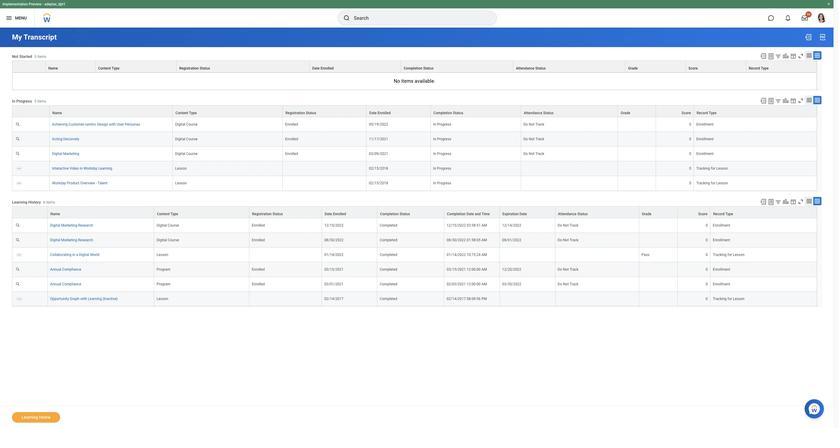 Task type: locate. For each thing, give the bounding box(es) containing it.
1 annual from the top
[[50, 268, 61, 272]]

1 vertical spatial program
[[157, 283, 170, 287]]

5 am from the top
[[481, 283, 487, 287]]

score for progress
[[682, 111, 691, 115]]

1 vertical spatial grade button
[[618, 106, 656, 117]]

click to view/edit grid preferences image left table image
[[790, 199, 797, 205]]

pass element
[[642, 252, 649, 257]]

0 vertical spatial name button
[[46, 61, 95, 72]]

2 vertical spatial export to excel image
[[760, 199, 767, 205]]

2 completed element from the top
[[380, 237, 397, 243]]

02/14/2017
[[324, 297, 343, 302], [447, 297, 466, 302]]

1 horizontal spatial record
[[713, 212, 725, 216]]

am right 10:15:24
[[481, 253, 487, 257]]

0 vertical spatial export to worksheets image
[[767, 53, 775, 60]]

0 vertical spatial 02/15/2018
[[369, 167, 388, 171]]

items right 'started'
[[37, 55, 46, 59]]

0 vertical spatial expand/collapse chart image
[[782, 98, 789, 104]]

1 research from the top
[[78, 224, 93, 228]]

completed element for 02/14/2017
[[380, 296, 397, 302]]

research for 12/15/2022
[[78, 224, 93, 228]]

0 vertical spatial with
[[109, 123, 116, 127]]

completed for 03/15/2021
[[380, 268, 397, 272]]

1 expand/collapse chart image from the top
[[782, 98, 789, 104]]

export to excel image
[[760, 53, 767, 59], [760, 98, 767, 104], [760, 199, 767, 205]]

name button for progress
[[50, 106, 172, 117]]

1 horizontal spatial 01/14/2022
[[447, 253, 466, 257]]

talent
[[98, 182, 108, 186]]

2 horizontal spatial registration
[[285, 111, 305, 115]]

0 vertical spatial marketing
[[63, 152, 79, 156]]

6 completed from the top
[[380, 297, 397, 302]]

workday product overview - talent link
[[52, 180, 108, 186]]

course for acting decisively
[[186, 137, 198, 142]]

12:00:00 for 02/03/2021
[[467, 283, 481, 287]]

attendance for not started
[[516, 66, 534, 71]]

05/19/2022
[[369, 123, 388, 127]]

0 vertical spatial date enrolled button
[[310, 61, 401, 72]]

program element
[[157, 267, 170, 272], [157, 281, 170, 287]]

01/14/2022 for 01/14/2022
[[324, 253, 343, 257]]

0 vertical spatial program
[[157, 268, 170, 272]]

2 03/15/2021 from the left
[[447, 268, 466, 272]]

1 horizontal spatial 08/30/2022
[[447, 238, 466, 243]]

2 12/15/2022 from the left
[[447, 224, 466, 228]]

0 vertical spatial attendance status button
[[513, 61, 625, 72]]

score
[[688, 66, 698, 71], [682, 111, 691, 115], [698, 212, 708, 216]]

1 vertical spatial research
[[78, 238, 93, 243]]

date enrolled button
[[310, 61, 401, 72], [367, 106, 430, 117], [322, 207, 377, 218]]

design
[[97, 123, 108, 127]]

0 horizontal spatial with
[[80, 297, 87, 302]]

content for learning history
[[157, 212, 170, 216]]

1 vertical spatial table image
[[806, 97, 812, 103]]

2 vertical spatial completion status button
[[377, 207, 444, 218]]

1 digital marketing research link from the top
[[50, 222, 93, 228]]

12:00:00 for 03/15/2021
[[467, 268, 481, 272]]

in progress for 02/15/2018
[[433, 182, 451, 186]]

compliance for 02/01/2021
[[62, 283, 81, 287]]

0 vertical spatial completion status
[[404, 66, 434, 71]]

2 click to view/edit grid preferences image from the top
[[790, 199, 797, 205]]

1 vertical spatial program element
[[157, 281, 170, 287]]

expand/collapse chart image
[[782, 98, 789, 104], [782, 199, 789, 205]]

compliance down collaborating in a digital world
[[62, 268, 81, 272]]

learning
[[98, 167, 112, 171], [12, 200, 27, 205], [88, 297, 102, 302], [22, 416, 38, 421]]

annual compliance up opportunity
[[50, 283, 81, 287]]

5 completed element from the top
[[380, 281, 397, 287]]

0 vertical spatial record type
[[749, 66, 769, 71]]

0 vertical spatial grade
[[628, 66, 638, 71]]

1 01/14/2022 from the left
[[324, 253, 343, 257]]

- right preview
[[42, 2, 44, 6]]

menu button
[[0, 8, 35, 28]]

1 vertical spatial completion status button
[[431, 106, 521, 117]]

table image left expand table image
[[806, 97, 812, 103]]

2 01/14/2022 from the left
[[447, 253, 466, 257]]

1 in progress from the top
[[433, 123, 451, 127]]

1 vertical spatial with
[[80, 297, 87, 302]]

lesson element
[[175, 166, 187, 171], [175, 180, 187, 186], [157, 252, 168, 257], [157, 296, 168, 302]]

2 compliance from the top
[[62, 283, 81, 287]]

0 vertical spatial digital marketing research
[[50, 224, 93, 228]]

1 vertical spatial completion status
[[433, 111, 463, 115]]

6 completed element from the top
[[380, 296, 397, 302]]

12/20/2022
[[502, 268, 521, 272]]

collaborating in a digital world link
[[50, 252, 99, 257]]

1 vertical spatial attendance status button
[[521, 106, 618, 117]]

3 in progress from the top
[[433, 152, 451, 156]]

learning home button
[[12, 413, 60, 424]]

2 select to filter grid data image from the top
[[775, 199, 782, 205]]

content for in progress
[[175, 111, 188, 115]]

annual compliance
[[50, 268, 81, 272], [50, 283, 81, 287]]

expand table image right fullscreen icon
[[814, 53, 820, 59]]

date enrolled for started
[[312, 66, 334, 71]]

click to view/edit grid preferences image
[[790, 98, 797, 104], [790, 199, 797, 205]]

not
[[12, 54, 18, 59], [529, 123, 535, 127], [529, 137, 535, 142], [529, 152, 535, 156], [563, 224, 569, 228], [563, 238, 569, 243], [563, 268, 569, 272], [563, 283, 569, 287]]

2 program element from the top
[[157, 281, 170, 287]]

items inside not started 0 items
[[37, 55, 46, 59]]

1 02/15/2018 from the top
[[369, 167, 388, 171]]

course
[[186, 123, 198, 127], [186, 137, 198, 142], [186, 152, 198, 156], [168, 224, 179, 228], [168, 238, 179, 243]]

adeptai_dpt1
[[44, 2, 65, 6]]

02/14/2017 for 02/14/2017 08:09:56 pm
[[447, 297, 466, 302]]

export to worksheets image for started
[[767, 53, 775, 60]]

marketing
[[63, 152, 79, 156], [61, 224, 77, 228], [61, 238, 77, 243]]

1 digital marketing research from the top
[[50, 224, 93, 228]]

1 vertical spatial 12:00:00
[[467, 283, 481, 287]]

1 compliance from the top
[[62, 268, 81, 272]]

2 annual compliance link from the top
[[50, 281, 81, 287]]

fullscreen image left table image
[[798, 199, 804, 205]]

annual
[[50, 268, 61, 272], [50, 283, 61, 287]]

am up pm
[[481, 283, 487, 287]]

annual compliance link
[[50, 267, 81, 272], [50, 281, 81, 287]]

1 horizontal spatial -
[[96, 182, 97, 186]]

in progress element
[[433, 121, 451, 127], [433, 136, 451, 142], [433, 151, 451, 156], [433, 166, 451, 171], [433, 180, 451, 186]]

1 click to view/edit grid preferences image from the top
[[790, 98, 797, 104]]

3 completed from the top
[[380, 253, 397, 257]]

digital course element for achieving customer-centric design with user personas
[[175, 121, 198, 127]]

1 vertical spatial fullscreen image
[[798, 199, 804, 205]]

completed element
[[380, 222, 397, 228], [380, 237, 397, 243], [380, 252, 397, 257], [380, 267, 397, 272], [380, 281, 397, 287], [380, 296, 397, 302]]

expand table image for learning history
[[814, 198, 820, 204]]

1 vertical spatial record type
[[697, 111, 717, 115]]

2 vertical spatial score
[[698, 212, 708, 216]]

digital course for digital marketing research
[[157, 238, 179, 243]]

menu
[[15, 16, 27, 20]]

01/14/2022 up 02/01/2021
[[324, 253, 343, 257]]

4 completed from the top
[[380, 268, 397, 272]]

0 vertical spatial 12:00:00
[[467, 268, 481, 272]]

in progress element for 02/15/2018
[[433, 180, 451, 186]]

am right the 01:58:05
[[481, 238, 487, 243]]

learning inside button
[[22, 416, 38, 421]]

content type for progress
[[175, 111, 197, 115]]

enrollment element
[[696, 121, 714, 127], [696, 136, 714, 142], [696, 151, 714, 156], [713, 222, 730, 228], [713, 237, 730, 243], [713, 267, 730, 272], [713, 281, 730, 287]]

items inside in progress 5 items
[[37, 100, 46, 104]]

1 horizontal spatial registration status
[[252, 212, 283, 216]]

export to worksheets image for history
[[767, 199, 775, 206]]

completion status for history
[[380, 212, 410, 216]]

1 12:00:00 from the top
[[467, 268, 481, 272]]

in progress 5 items
[[12, 99, 46, 104]]

items right 5
[[37, 100, 46, 104]]

3 in progress element from the top
[[433, 151, 451, 156]]

learning left home
[[22, 416, 38, 421]]

1 completed from the top
[[380, 224, 397, 228]]

in left a at the bottom of the page
[[72, 253, 75, 257]]

enrolled element
[[285, 121, 298, 127], [285, 136, 298, 142], [285, 151, 298, 156], [252, 222, 265, 228], [252, 237, 265, 243], [252, 267, 265, 272], [252, 281, 265, 287]]

annual for 02/01/2021
[[50, 283, 61, 287]]

annual compliance for 02/01/2021
[[50, 283, 81, 287]]

02/03/2021 12:00:00 am
[[447, 283, 487, 287]]

0 vertical spatial record type button
[[746, 61, 816, 72]]

select to filter grid data image
[[775, 53, 782, 59]]

name button for history
[[48, 207, 154, 218]]

1 vertical spatial name button
[[50, 106, 172, 117]]

2 vertical spatial name button
[[48, 207, 154, 218]]

2 vertical spatial date enrolled
[[325, 212, 346, 216]]

Search Workday  search field
[[354, 11, 484, 25]]

workday up overview
[[84, 167, 97, 171]]

marketing for 03/09/2021
[[63, 152, 79, 156]]

program element for 02/01/2021
[[157, 281, 170, 287]]

expand table image right table image
[[814, 198, 820, 204]]

record for in progress
[[697, 111, 708, 115]]

1 horizontal spatial 02/14/2017
[[447, 297, 466, 302]]

registration for history
[[252, 212, 272, 216]]

03/15/2021 for 03/15/2021 12:00:00 am
[[447, 268, 466, 272]]

01/14/2022 left 10:15:24
[[447, 253, 466, 257]]

completion status button for learning history
[[377, 207, 444, 218]]

table image
[[806, 53, 812, 59], [806, 97, 812, 103]]

annual down collaborating
[[50, 268, 61, 272]]

2 vertical spatial date enrolled button
[[322, 207, 377, 218]]

completion for progress
[[433, 111, 452, 115]]

- left talent
[[96, 182, 97, 186]]

2 vertical spatial record type
[[713, 212, 733, 216]]

completed element for 02/01/2021
[[380, 281, 397, 287]]

workday left product
[[52, 182, 66, 186]]

export to worksheets image for progress
[[767, 98, 775, 105]]

2 vertical spatial toolbar
[[757, 197, 822, 207]]

table image right fullscreen icon
[[806, 53, 812, 59]]

row containing acting decisively
[[12, 132, 817, 147]]

learning left history
[[12, 200, 27, 205]]

4 am from the top
[[481, 268, 487, 272]]

expiration
[[502, 212, 519, 216]]

12:00:00
[[467, 268, 481, 272], [467, 283, 481, 287]]

1 vertical spatial annual
[[50, 283, 61, 287]]

3 completed element from the top
[[380, 252, 397, 257]]

1 horizontal spatial with
[[109, 123, 116, 127]]

12:00:00 down 10:15:24
[[467, 268, 481, 272]]

with
[[109, 123, 116, 127], [80, 297, 87, 302]]

1 08/30/2022 from the left
[[324, 238, 343, 243]]

am down 01/14/2022 10:15:24 am
[[481, 268, 487, 272]]

08/01/2022
[[502, 238, 521, 243]]

implementation
[[2, 2, 28, 6]]

type for not started content type popup button
[[112, 66, 119, 71]]

compliance up graph
[[62, 283, 81, 287]]

0 vertical spatial workday
[[84, 167, 97, 171]]

0
[[35, 55, 37, 59], [689, 123, 691, 127], [689, 137, 691, 142], [689, 152, 691, 156], [689, 167, 691, 171], [689, 182, 691, 186], [706, 224, 708, 228], [706, 238, 708, 243], [706, 253, 708, 257], [706, 268, 708, 272], [706, 283, 708, 287], [706, 297, 708, 302]]

export to excel image for history
[[760, 199, 767, 205]]

2 02/15/2018 from the top
[[369, 182, 388, 186]]

in right video
[[80, 167, 83, 171]]

items inside learning history 6 items
[[46, 201, 55, 205]]

profile logan mcneil image
[[817, 13, 826, 24]]

type for content type popup button associated with learning history
[[170, 212, 178, 216]]

tracking for lesson
[[696, 167, 728, 171], [696, 182, 728, 186], [713, 253, 745, 257], [713, 297, 745, 302]]

date for in progress
[[369, 111, 377, 115]]

learning history 6 items
[[12, 200, 55, 205]]

row containing workday product overview - talent
[[12, 176, 817, 191]]

0 vertical spatial registration
[[179, 66, 199, 71]]

fullscreen image left expand table image
[[798, 98, 804, 104]]

2 in progress from the top
[[433, 137, 451, 142]]

export to worksheets image
[[767, 53, 775, 60], [767, 98, 775, 105], [767, 199, 775, 206]]

0 horizontal spatial 02/14/2017
[[324, 297, 343, 302]]

completed
[[380, 224, 397, 228], [380, 238, 397, 243], [380, 253, 397, 257], [380, 268, 397, 272], [380, 283, 397, 287], [380, 297, 397, 302]]

2 vertical spatial content
[[157, 212, 170, 216]]

attendance
[[516, 66, 534, 71], [524, 111, 542, 115], [558, 212, 577, 216]]

completed element for 12/15/2022
[[380, 222, 397, 228]]

completed element for 08/30/2022
[[380, 237, 397, 243]]

0 vertical spatial registration status button
[[177, 61, 309, 72]]

- inside the menu banner
[[42, 2, 44, 6]]

33 button
[[798, 11, 812, 25]]

2 02/14/2017 from the left
[[447, 297, 466, 302]]

4 completed element from the top
[[380, 267, 397, 272]]

lesson
[[175, 167, 187, 171], [716, 167, 728, 171], [175, 182, 187, 186], [716, 182, 728, 186], [157, 253, 168, 257], [733, 253, 745, 257], [157, 297, 168, 302], [733, 297, 745, 302]]

attendance status button
[[513, 61, 625, 72], [521, 106, 618, 117], [555, 207, 639, 218]]

date inside popup button
[[466, 212, 474, 216]]

1 vertical spatial expand/collapse chart image
[[782, 199, 789, 205]]

03/15/2021 up 02/01/2021
[[324, 268, 343, 272]]

2 completed from the top
[[380, 238, 397, 243]]

expand/collapse chart image for history
[[782, 199, 789, 205]]

1 fullscreen image from the top
[[798, 98, 804, 104]]

0 vertical spatial score button
[[686, 61, 746, 72]]

5 in progress element from the top
[[433, 180, 451, 186]]

0 horizontal spatial 03/15/2021
[[324, 268, 343, 272]]

in
[[80, 167, 83, 171], [72, 253, 75, 257]]

0 vertical spatial expand table image
[[814, 53, 820, 59]]

1 vertical spatial export to excel image
[[760, 98, 767, 104]]

2 vertical spatial record type button
[[711, 207, 817, 218]]

0 vertical spatial registration status
[[179, 66, 210, 71]]

view printable version (pdf) image
[[819, 34, 826, 41]]

product
[[67, 182, 79, 186]]

0 vertical spatial attendance status
[[516, 66, 546, 71]]

annual up opportunity
[[50, 283, 61, 287]]

2 expand/collapse chart image from the top
[[782, 199, 789, 205]]

completion status
[[404, 66, 434, 71], [433, 111, 463, 115], [380, 212, 410, 216]]

and
[[475, 212, 481, 216]]

achieving customer-centric design with user personas
[[52, 123, 140, 127]]

1 vertical spatial -
[[96, 182, 97, 186]]

1 vertical spatial toolbar
[[757, 96, 822, 105]]

am right 03:58:51 at the bottom right of the page
[[481, 224, 487, 228]]

registration status for learning history
[[252, 212, 283, 216]]

1 completed element from the top
[[380, 222, 397, 228]]

0 horizontal spatial registration status
[[179, 66, 210, 71]]

close environment banner image
[[827, 2, 831, 6]]

12/15/2022 for 12/15/2022
[[324, 224, 343, 228]]

2 12:00:00 from the top
[[467, 283, 481, 287]]

expand table image
[[814, 53, 820, 59], [814, 198, 820, 204]]

am for 12/15/2022 03:58:51 am
[[481, 224, 487, 228]]

registration status button for learning history
[[249, 207, 322, 218]]

2 vertical spatial attendance
[[558, 212, 577, 216]]

row
[[12, 61, 817, 73], [12, 105, 817, 117], [12, 117, 817, 132], [12, 132, 817, 147], [12, 147, 817, 162], [12, 162, 817, 176], [12, 176, 817, 191], [12, 207, 817, 219], [12, 219, 817, 233], [12, 233, 817, 248], [12, 248, 817, 263], [12, 263, 817, 278], [12, 278, 817, 292], [12, 292, 817, 307]]

digital
[[175, 123, 185, 127], [175, 137, 185, 142], [52, 152, 62, 156], [175, 152, 185, 156], [50, 224, 60, 228], [157, 224, 167, 228], [50, 238, 60, 243], [157, 238, 167, 243], [79, 253, 89, 257]]

grade button for started
[[625, 61, 685, 72]]

1 vertical spatial registration status
[[285, 111, 316, 115]]

program
[[157, 268, 170, 272], [157, 283, 170, 287]]

1 program from the top
[[157, 268, 170, 272]]

fullscreen image
[[798, 98, 804, 104], [798, 199, 804, 205]]

attendance for in progress
[[524, 111, 542, 115]]

1 annual compliance link from the top
[[50, 267, 81, 272]]

grade for in progress
[[621, 111, 630, 115]]

digital marketing research for 08/30/2022
[[50, 238, 93, 243]]

1 vertical spatial in
[[72, 253, 75, 257]]

interactive
[[52, 167, 69, 171]]

in progress element for 03/09/2021
[[433, 151, 451, 156]]

with right graph
[[80, 297, 87, 302]]

workday
[[84, 167, 97, 171], [52, 182, 66, 186]]

1 vertical spatial annual compliance
[[50, 283, 81, 287]]

1 vertical spatial record
[[697, 111, 708, 115]]

registration
[[179, 66, 199, 71], [285, 111, 305, 115], [252, 212, 272, 216]]

2 program from the top
[[157, 283, 170, 287]]

3 am from the top
[[481, 253, 487, 257]]

am for 03/15/2021 12:00:00 am
[[481, 268, 487, 272]]

1 vertical spatial grade
[[621, 111, 630, 115]]

items right 6
[[46, 201, 55, 205]]

1 vertical spatial export to worksheets image
[[767, 98, 775, 105]]

2 vertical spatial grade button
[[639, 207, 677, 218]]

0 horizontal spatial content
[[98, 66, 111, 71]]

cell
[[618, 117, 656, 132], [618, 132, 656, 147], [618, 147, 656, 162], [283, 162, 367, 176], [521, 162, 618, 176], [618, 162, 656, 176], [283, 176, 367, 191], [521, 176, 618, 191], [618, 176, 656, 191], [639, 219, 678, 233], [639, 233, 678, 248], [249, 248, 322, 263], [500, 248, 555, 263], [555, 248, 639, 263], [639, 263, 678, 278], [639, 278, 678, 292], [500, 292, 555, 307]]

5
[[34, 100, 36, 104]]

pm
[[481, 297, 487, 302]]

search image
[[343, 14, 350, 22]]

1 vertical spatial record type button
[[694, 106, 817, 117]]

1 12/15/2022 from the left
[[324, 224, 343, 228]]

01/14/2022 for 01/14/2022 10:15:24 am
[[447, 253, 466, 257]]

1 horizontal spatial registration
[[252, 212, 272, 216]]

2 08/30/2022 from the left
[[447, 238, 466, 243]]

02/14/2017 down 02/03/2021
[[447, 297, 466, 302]]

click to view/edit grid preferences image left expand table image
[[790, 98, 797, 104]]

lesson element for workday product overview - talent
[[175, 180, 187, 186]]

2 digital marketing research from the top
[[50, 238, 93, 243]]

2 annual compliance from the top
[[50, 283, 81, 287]]

annual compliance link down collaborating
[[50, 267, 81, 272]]

home
[[39, 416, 50, 421]]

digital course element
[[175, 121, 198, 127], [175, 136, 198, 142], [175, 151, 198, 156], [157, 222, 179, 228], [157, 237, 179, 243]]

1 am from the top
[[481, 224, 487, 228]]

03/15/2021 up 02/03/2021
[[447, 268, 466, 272]]

annual compliance link up opportunity
[[50, 281, 81, 287]]

1 program element from the top
[[157, 267, 170, 272]]

1 vertical spatial marketing
[[61, 224, 77, 228]]

2 digital marketing research link from the top
[[50, 237, 93, 243]]

name
[[48, 66, 58, 71], [52, 111, 62, 115], [50, 212, 60, 216]]

0 vertical spatial -
[[42, 2, 44, 6]]

0 vertical spatial content type
[[98, 66, 119, 71]]

5 completed from the top
[[380, 283, 397, 287]]

0 horizontal spatial 12/15/2022
[[324, 224, 343, 228]]

2 vertical spatial content type button
[[154, 207, 249, 218]]

row containing digital marketing
[[12, 147, 817, 162]]

0 vertical spatial score
[[688, 66, 698, 71]]

2 research from the top
[[78, 238, 93, 243]]

content type button for learning history
[[154, 207, 249, 218]]

do not track element
[[523, 121, 544, 127], [523, 136, 544, 142], [523, 151, 544, 156], [558, 222, 578, 228], [558, 237, 578, 243], [558, 267, 578, 272], [558, 281, 578, 287]]

digital marketing
[[52, 152, 79, 156]]

12:00:00 up 08:09:56
[[467, 283, 481, 287]]

12/15/2022 for 12/15/2022 03:58:51 am
[[447, 224, 466, 228]]

in progress
[[433, 123, 451, 127], [433, 137, 451, 142], [433, 152, 451, 156], [433, 167, 451, 171], [433, 182, 451, 186]]

0 horizontal spatial 01/14/2022
[[324, 253, 343, 257]]

2 annual from the top
[[50, 283, 61, 287]]

course for achieving customer-centric design with user personas
[[186, 123, 198, 127]]

course for digital marketing research
[[168, 238, 179, 243]]

2 am from the top
[[481, 238, 487, 243]]

date enrolled button for in progress
[[367, 106, 430, 117]]

2 vertical spatial marketing
[[61, 238, 77, 243]]

fullscreen image for learning history
[[798, 199, 804, 205]]

registration status for in progress
[[285, 111, 316, 115]]

1 vertical spatial 02/15/2018
[[369, 182, 388, 186]]

0 vertical spatial digital marketing research link
[[50, 222, 93, 228]]

2 fullscreen image from the top
[[798, 199, 804, 205]]

2 vertical spatial registration status
[[252, 212, 283, 216]]

2 in progress element from the top
[[433, 136, 451, 142]]

digital marketing research
[[50, 224, 93, 228], [50, 238, 93, 243]]

status
[[200, 66, 210, 71], [423, 66, 434, 71], [535, 66, 546, 71], [306, 111, 316, 115], [453, 111, 463, 115], [543, 111, 554, 115], [273, 212, 283, 216], [400, 212, 410, 216], [577, 212, 588, 216]]

1 vertical spatial digital marketing research link
[[50, 237, 93, 243]]

registration status
[[179, 66, 210, 71], [285, 111, 316, 115], [252, 212, 283, 216]]

expand table image for not started
[[814, 53, 820, 59]]

record
[[749, 66, 760, 71], [697, 111, 708, 115], [713, 212, 725, 216]]

tracking for lesson element
[[696, 166, 728, 171], [696, 180, 728, 186], [713, 252, 745, 257], [713, 296, 745, 302]]

expiration date button
[[500, 207, 555, 218]]

row containing collaborating in a digital world
[[12, 248, 817, 263]]

03/15/2021
[[324, 268, 343, 272], [447, 268, 466, 272]]

annual compliance down collaborating
[[50, 268, 81, 272]]

1 annual compliance from the top
[[50, 268, 81, 272]]

attendance status for in progress
[[524, 111, 554, 115]]

select to filter grid data image
[[775, 98, 782, 104], [775, 199, 782, 205]]

1 vertical spatial click to view/edit grid preferences image
[[790, 199, 797, 205]]

research for 08/30/2022
[[78, 238, 93, 243]]

score for started
[[688, 66, 698, 71]]

completion for history
[[380, 212, 399, 216]]

0 vertical spatial fullscreen image
[[798, 98, 804, 104]]

1 select to filter grid data image from the top
[[775, 98, 782, 104]]

interactive video in workday learning
[[52, 167, 112, 171]]

digital marketing research link
[[50, 222, 93, 228], [50, 237, 93, 243]]

enrollment
[[696, 123, 714, 127], [696, 137, 714, 142], [696, 152, 714, 156], [713, 224, 730, 228], [713, 238, 730, 243], [713, 268, 730, 272], [713, 283, 730, 287]]

5 in progress from the top
[[433, 182, 451, 186]]

0 vertical spatial content type button
[[95, 61, 176, 72]]

1 vertical spatial content type
[[175, 111, 197, 115]]

toolbar for not started
[[757, 51, 822, 61]]

record type
[[749, 66, 769, 71], [697, 111, 717, 115], [713, 212, 733, 216]]

do
[[523, 123, 528, 127], [523, 137, 528, 142], [523, 152, 528, 156], [558, 224, 562, 228], [558, 238, 562, 243], [558, 268, 562, 272], [558, 283, 562, 287]]

video
[[70, 167, 79, 171]]

02/14/2017 for 02/14/2017
[[324, 297, 343, 302]]

click to view/edit grid preferences image for progress
[[790, 98, 797, 104]]

08/30/2022 01:58:05 am
[[447, 238, 487, 243]]

2 vertical spatial grade
[[642, 212, 651, 216]]

1 in progress element from the top
[[433, 121, 451, 127]]

0 vertical spatial annual
[[50, 268, 61, 272]]

registration for started
[[179, 66, 199, 71]]

toolbar for in progress
[[757, 96, 822, 105]]

0 horizontal spatial registration
[[179, 66, 199, 71]]

available.
[[415, 78, 435, 84]]

table image for in progress
[[806, 97, 812, 103]]

1 vertical spatial attendance status
[[524, 111, 554, 115]]

content
[[98, 66, 111, 71], [175, 111, 188, 115], [157, 212, 170, 216]]

completion date and time button
[[444, 207, 499, 218]]

progress
[[16, 99, 32, 104], [437, 123, 451, 127], [437, 137, 451, 142], [437, 152, 451, 156], [437, 167, 451, 171], [437, 182, 451, 186]]

workday product overview - talent
[[52, 182, 108, 186]]

with left the user
[[109, 123, 116, 127]]

0 inside not started 0 items
[[35, 55, 37, 59]]

1 vertical spatial attendance
[[524, 111, 542, 115]]

marketing for 12/15/2022
[[61, 224, 77, 228]]

01/14/2022
[[324, 253, 343, 257], [447, 253, 466, 257]]

do not track
[[523, 123, 544, 127], [523, 137, 544, 142], [523, 152, 544, 156], [558, 224, 578, 228], [558, 238, 578, 243], [558, 268, 578, 272], [558, 283, 578, 287]]

am
[[481, 224, 487, 228], [481, 238, 487, 243], [481, 253, 487, 257], [481, 268, 487, 272], [481, 283, 487, 287]]

1 03/15/2021 from the left
[[324, 268, 343, 272]]

0 horizontal spatial in
[[72, 253, 75, 257]]

1 02/14/2017 from the left
[[324, 297, 343, 302]]

started
[[19, 54, 32, 59]]

completion inside popup button
[[447, 212, 466, 216]]

grade button for progress
[[618, 106, 656, 117]]

content type button for in progress
[[173, 106, 282, 117]]

03/15/2021 12:00:00 am
[[447, 268, 487, 272]]

toolbar
[[757, 51, 822, 61], [757, 96, 822, 105], [757, 197, 822, 207]]

acting decisively
[[52, 137, 79, 142]]

02/15/2018
[[369, 167, 388, 171], [369, 182, 388, 186]]

0 vertical spatial attendance
[[516, 66, 534, 71]]

2 horizontal spatial registration status
[[285, 111, 316, 115]]

items right no
[[401, 78, 413, 84]]

02/14/2017 down 02/01/2021
[[324, 297, 343, 302]]

0 vertical spatial annual compliance link
[[50, 267, 81, 272]]

12/15/2022 03:58:51 am
[[447, 224, 487, 228]]



Task type: vqa. For each thing, say whether or not it's contained in the screenshot.
EXPECTATIONS
no



Task type: describe. For each thing, give the bounding box(es) containing it.
6
[[43, 201, 45, 205]]

completion status button for not started
[[401, 61, 513, 72]]

registration for progress
[[285, 111, 305, 115]]

completed for 08/30/2022
[[380, 238, 397, 243]]

digital course for achieving customer-centric design with user personas
[[175, 123, 198, 127]]

no items available.
[[394, 78, 435, 84]]

am for 02/03/2021 12:00:00 am
[[481, 283, 487, 287]]

08:09:56
[[467, 297, 481, 302]]

inbox large image
[[802, 15, 808, 21]]

overview
[[80, 182, 95, 186]]

row containing opportunity graph with learning (inactive)
[[12, 292, 817, 307]]

date for not started
[[312, 66, 320, 71]]

collaborating in a digital world
[[50, 253, 99, 257]]

no
[[394, 78, 400, 84]]

02/15/2018 for interactive video in workday learning
[[369, 167, 388, 171]]

expand/collapse chart image
[[782, 53, 789, 59]]

pass
[[642, 253, 649, 257]]

10:15:24
[[467, 253, 481, 257]]

interactive video in workday learning link
[[52, 166, 112, 171]]

my transcript main content
[[0, 28, 834, 429]]

03/30/2022
[[502, 283, 521, 287]]

01/14/2022 10:15:24 am
[[447, 253, 487, 257]]

date inside popup button
[[520, 212, 527, 216]]

type for content type popup button associated with in progress
[[189, 111, 197, 115]]

digital marketing research link for 08/30/2022
[[50, 237, 93, 243]]

centric
[[85, 123, 96, 127]]

transcript
[[24, 33, 57, 41]]

completion date and time
[[447, 212, 490, 216]]

digital marketing link
[[52, 151, 79, 156]]

12/14/2022
[[502, 224, 521, 228]]

registration status button for not started
[[177, 61, 309, 72]]

2 vertical spatial score button
[[678, 207, 710, 218]]

record type for progress
[[697, 111, 717, 115]]

in progress for 03/09/2021
[[433, 152, 451, 156]]

content type for history
[[157, 212, 178, 216]]

0 vertical spatial in
[[80, 167, 83, 171]]

08/30/2022 for 08/30/2022 01:58:05 am
[[447, 238, 466, 243]]

33
[[807, 13, 810, 16]]

completed for 02/01/2021
[[380, 283, 397, 287]]

completed for 01/14/2022
[[380, 253, 397, 257]]

4 in progress element from the top
[[433, 166, 451, 171]]

digital course element for digital marketing
[[175, 151, 198, 156]]

menu banner
[[0, 0, 834, 28]]

my
[[12, 33, 22, 41]]

(inactive)
[[103, 297, 118, 302]]

click to view/edit grid preferences image
[[790, 53, 797, 59]]

name for not started
[[48, 66, 58, 71]]

row containing achieving customer-centric design with user personas
[[12, 117, 817, 132]]

attendance status for not started
[[516, 66, 546, 71]]

achieving
[[52, 123, 68, 127]]

digital course element for digital marketing research
[[157, 237, 179, 243]]

decisively
[[63, 137, 79, 142]]

02/01/2021
[[324, 283, 343, 287]]

select to filter grid data image for progress
[[775, 98, 782, 104]]

02/15/2018 for workday product overview - talent
[[369, 182, 388, 186]]

program for 03/15/2021
[[157, 268, 170, 272]]

date enrolled for progress
[[369, 111, 391, 115]]

table image
[[806, 198, 812, 204]]

lesson element for interactive video in workday learning
[[175, 166, 187, 171]]

2 vertical spatial attendance status button
[[555, 207, 639, 218]]

graph
[[70, 297, 79, 302]]

program element for 03/15/2021
[[157, 267, 170, 272]]

completion status for started
[[404, 66, 434, 71]]

personas
[[125, 123, 140, 127]]

learning up talent
[[98, 167, 112, 171]]

justify image
[[5, 14, 13, 22]]

annual compliance link for 02/01/2021
[[50, 281, 81, 287]]

export to excel image for progress
[[760, 98, 767, 104]]

acting decisively link
[[52, 136, 79, 142]]

- inside my transcript "main content"
[[96, 182, 97, 186]]

record type button for progress
[[694, 106, 817, 117]]

02/03/2021
[[447, 283, 466, 287]]

compliance for 03/15/2021
[[62, 268, 81, 272]]

fullscreen image for in progress
[[798, 98, 804, 104]]

completion status for progress
[[433, 111, 463, 115]]

annual compliance link for 03/15/2021
[[50, 267, 81, 272]]

preview
[[29, 2, 42, 6]]

type for the "record type" popup button for started
[[761, 66, 769, 71]]

03/15/2021 for 03/15/2021
[[324, 268, 343, 272]]

01:58:05
[[467, 238, 481, 243]]

world
[[90, 253, 99, 257]]

items for history
[[46, 201, 55, 205]]

record for not started
[[749, 66, 760, 71]]

customer-
[[69, 123, 85, 127]]

date enrolled button for not started
[[310, 61, 401, 72]]

completed element for 03/15/2021
[[380, 267, 397, 272]]

achieving customer-centric design with user personas link
[[52, 121, 140, 127]]

opportunity graph with learning (inactive)
[[50, 297, 118, 302]]

acting
[[52, 137, 62, 142]]

score button for in progress
[[656, 106, 694, 117]]

program for 02/01/2021
[[157, 283, 170, 287]]

export to excel image
[[805, 34, 812, 41]]

11/17/2021
[[369, 137, 388, 142]]

content type for started
[[98, 66, 119, 71]]

not started 0 items
[[12, 54, 46, 59]]

digital course for digital marketing
[[175, 152, 198, 156]]

2 vertical spatial record
[[713, 212, 725, 216]]

lesson element for opportunity graph with learning (inactive)
[[157, 296, 168, 302]]

03:58:51
[[467, 224, 481, 228]]

marketing for 08/30/2022
[[61, 238, 77, 243]]

a
[[76, 253, 78, 257]]

name button for started
[[46, 61, 95, 72]]

attendance status button for started
[[513, 61, 625, 72]]

name for learning history
[[50, 212, 60, 216]]

export to excel image for started
[[760, 53, 767, 59]]

completion status button for in progress
[[431, 106, 521, 117]]

0 horizontal spatial workday
[[52, 182, 66, 186]]

1 horizontal spatial workday
[[84, 167, 97, 171]]

implementation preview -   adeptai_dpt1
[[2, 2, 65, 6]]

opportunity
[[50, 297, 69, 302]]

record type for started
[[749, 66, 769, 71]]

completion for started
[[404, 66, 422, 71]]

select to filter grid data image for history
[[775, 199, 782, 205]]

toolbar for learning history
[[757, 197, 822, 207]]

attendance status button for progress
[[521, 106, 618, 117]]

notifications large image
[[785, 15, 791, 21]]

fullscreen image
[[798, 53, 804, 59]]

row containing interactive video in workday learning
[[12, 162, 817, 176]]

digital marketing research for 12/15/2022
[[50, 224, 93, 228]]

opportunity graph with learning (inactive) link
[[50, 296, 118, 302]]

user
[[117, 123, 124, 127]]

4 in progress from the top
[[433, 167, 451, 171]]

my transcript
[[12, 33, 57, 41]]

expiration date
[[502, 212, 527, 216]]

time
[[482, 212, 490, 216]]

date enrolled for history
[[325, 212, 346, 216]]

name for in progress
[[52, 111, 62, 115]]

learning home
[[22, 416, 50, 421]]

history
[[28, 200, 41, 205]]

collaborating
[[50, 253, 71, 257]]

table image for not started
[[806, 53, 812, 59]]

2 vertical spatial attendance status
[[558, 212, 588, 216]]

annual compliance for 03/15/2021
[[50, 268, 81, 272]]

expand table image
[[814, 97, 820, 103]]

03/09/2021
[[369, 152, 388, 156]]

completed for 12/15/2022
[[380, 224, 397, 228]]

annual for 03/15/2021
[[50, 268, 61, 272]]

registration status button for in progress
[[283, 106, 366, 117]]

date enrolled button for learning history
[[322, 207, 377, 218]]

learning left (inactive)
[[88, 297, 102, 302]]

02/14/2017 08:09:56 pm
[[447, 297, 487, 302]]



